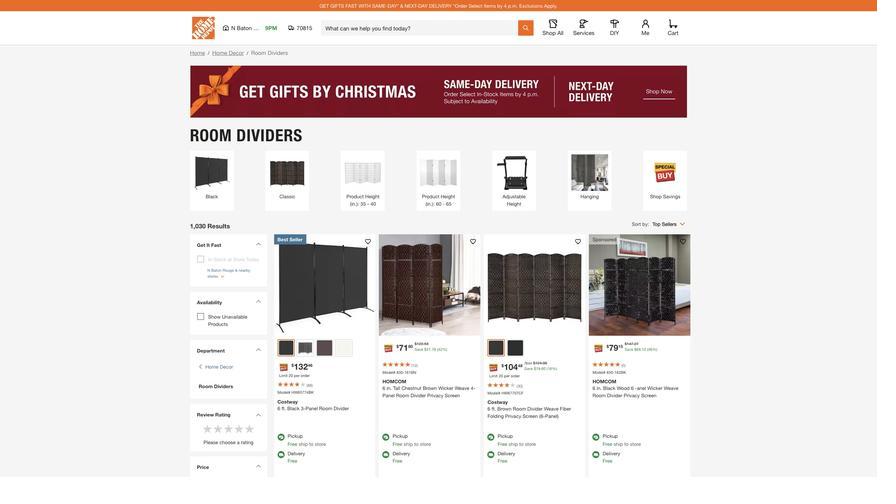 Task type: vqa. For each thing, say whether or not it's contained in the screenshot.
caret icon related to Price
yes



Task type: locate. For each thing, give the bounding box(es) containing it.
2 horizontal spatial save
[[625, 347, 634, 352]]

caret icon image inside availability link
[[256, 300, 261, 303]]

same-
[[372, 3, 388, 9]]

0 horizontal spatial product
[[347, 194, 364, 199]]

limit
[[279, 374, 288, 378], [489, 374, 498, 379]]

1 / from the left
[[208, 50, 210, 56]]

height inside the adjustable height
[[507, 201, 521, 207]]

1 horizontal spatial -
[[443, 201, 445, 207]]

0 vertical spatial 60
[[436, 201, 442, 207]]

available shipping image
[[278, 452, 285, 459], [488, 452, 495, 459]]

147
[[627, 342, 634, 346]]

height
[[365, 194, 380, 199], [441, 194, 455, 199], [507, 201, 521, 207]]

homcom up tall
[[383, 379, 406, 385]]

weave up panel)
[[544, 406, 559, 412]]

home for home decor
[[205, 364, 219, 370]]

star symbol image
[[202, 424, 213, 435], [213, 424, 223, 435], [223, 424, 234, 435], [244, 424, 255, 435]]

costway for 104
[[488, 400, 508, 406]]

available for pickup image
[[278, 434, 285, 441], [383, 434, 390, 441], [593, 434, 600, 441]]

What can we help you find today? search field
[[326, 21, 518, 35]]

get
[[320, 3, 329, 9]]

n for n baton rouge
[[231, 25, 235, 31]]

1 horizontal spatial black image
[[279, 341, 294, 356]]

screen inside homcom 6 in. black wood 6 -anel wicker weave room divider privacy screen
[[641, 393, 657, 399]]

model# up tall
[[383, 370, 396, 375]]

%) right 19
[[552, 367, 557, 371]]

1 product from the left
[[347, 194, 364, 199]]

home for home / home decor / room dividers
[[190, 49, 205, 56]]

1 vertical spatial rouge
[[223, 268, 234, 273]]

2 product from the left
[[422, 194, 440, 199]]

2 star symbol image from the left
[[213, 424, 223, 435]]

5
[[623, 363, 625, 368]]

per down 104
[[504, 374, 510, 379]]

0 horizontal spatial available shipping image
[[278, 452, 285, 459]]

weave inside costway 6 ft. brown room divider weave fiber folding privacy screen (6-panel)
[[544, 406, 559, 412]]

1 vertical spatial shop
[[650, 194, 662, 199]]

1 vertical spatial decor
[[220, 364, 233, 370]]

per down 132
[[294, 374, 300, 378]]

screen for 71
[[445, 393, 460, 399]]

0 horizontal spatial shop
[[543, 29, 556, 36]]

home
[[190, 49, 205, 56], [212, 49, 227, 56], [205, 364, 219, 370]]

1 horizontal spatial 60
[[542, 367, 546, 371]]

( right '68'
[[647, 347, 648, 352]]

3 pickup from the left
[[498, 434, 513, 440]]

1 horizontal spatial baton
[[237, 25, 252, 31]]

pickup free ship to store
[[288, 434, 326, 448], [393, 434, 431, 448], [498, 434, 536, 448], [603, 434, 641, 448]]

3 delivery from the left
[[498, 451, 515, 457]]

0 horizontal spatial 60
[[436, 201, 442, 207]]

1 horizontal spatial privacy
[[505, 414, 521, 420]]

baton for n baton rouge
[[237, 25, 252, 31]]

privacy inside homcom 6 in. black wood 6 -anel wicker weave room divider privacy screen
[[624, 393, 640, 399]]

height inside the product height (in.): 35 - 40
[[365, 194, 380, 199]]

3 caret icon image from the top
[[256, 348, 261, 351]]

home decor link
[[212, 49, 244, 56], [205, 363, 233, 371]]

2 830- from the left
[[607, 370, 615, 375]]

best seller
[[278, 237, 303, 243]]

) for ( 5 )
[[625, 363, 626, 368]]

78
[[432, 347, 436, 352]]

6 down model# 830-162bk
[[593, 386, 596, 392]]

available for pickup image for best seller
[[278, 434, 285, 441]]

homcom inside the homcom 6 in. tall chestnut brown wicker weave 4- panel room divider privacy screen
[[383, 379, 406, 385]]

shop savings link
[[647, 154, 684, 200]]

delivery for 1st available shipping image from the right
[[603, 451, 620, 457]]

1 830- from the left
[[397, 370, 405, 375]]

black inside costway 6 ft. black 3-panel room divider
[[287, 406, 300, 412]]

star symbol image up rating
[[244, 424, 255, 435]]

19
[[536, 367, 541, 371]]

- left 65
[[443, 201, 445, 207]]

$ 104 48
[[502, 363, 523, 372]]

60 left 65
[[436, 201, 442, 207]]

home decor link down department on the left bottom of the page
[[205, 363, 233, 371]]

12 right '68'
[[642, 347, 646, 352]]

brown
[[423, 386, 437, 392], [498, 406, 512, 412]]

order down $ 132 46
[[301, 374, 310, 378]]

ft. for 104
[[492, 406, 496, 412]]

( right 78 at the bottom of page
[[437, 347, 438, 352]]

60 inside product height (in.): 60 - 65
[[436, 201, 442, 207]]

product height (in.): 35 - 40 image
[[345, 154, 381, 191]]

star symbol image down review rating 'link'
[[213, 424, 223, 435]]

star symbol image up please choose a rating
[[223, 424, 234, 435]]

1 vertical spatial 60
[[542, 367, 546, 371]]

1 horizontal spatial screen
[[523, 414, 538, 420]]

brown image right the grey icon
[[317, 341, 333, 356]]

( 12 )
[[412, 363, 418, 368]]

1 in. from the left
[[387, 386, 392, 392]]

shop inside button
[[543, 29, 556, 36]]

in.
[[387, 386, 392, 392], [597, 386, 602, 392]]

back caret image
[[199, 363, 202, 371]]

0 horizontal spatial height
[[365, 194, 380, 199]]

& right day*
[[400, 3, 403, 9]]

1 wicker from the left
[[439, 386, 454, 392]]

adjustable height
[[503, 194, 526, 207]]

save for 71
[[415, 347, 423, 352]]

(in.): left 35
[[350, 201, 359, 207]]

1 horizontal spatial homcom
[[593, 379, 617, 385]]

2 delivery free from the left
[[393, 451, 410, 464]]

1 vertical spatial black
[[603, 386, 616, 392]]

model# left hw67707cf
[[488, 391, 501, 396]]

1 vertical spatial n
[[208, 268, 210, 273]]

%) inside $ 123 . 58 save $ 51 . 78 ( 42 %)
[[443, 347, 447, 352]]

0 horizontal spatial (in.):
[[350, 201, 359, 207]]

1 horizontal spatial /
[[247, 50, 248, 56]]

2 horizontal spatial height
[[507, 201, 521, 207]]

n inside n baton rouge & nearby stores
[[208, 268, 210, 273]]

1 horizontal spatial limit
[[489, 374, 498, 379]]

$ right '15'
[[625, 342, 627, 346]]

get it fast link
[[194, 238, 264, 254]]

baton up home / home decor / room dividers
[[237, 25, 252, 31]]

/ down n baton rouge
[[247, 50, 248, 56]]

model# left hw65774bk
[[278, 391, 291, 395]]

0 horizontal spatial weave
[[455, 386, 470, 392]]

homcom
[[383, 379, 406, 385], [593, 379, 617, 385]]

3 available for pickup image from the left
[[593, 434, 600, 441]]

delivery
[[429, 3, 452, 9]]

ft. inside costway 6 ft. brown room divider weave fiber folding privacy screen (6-panel)
[[492, 406, 496, 412]]

panel down tall
[[383, 393, 395, 399]]

( up 161bn
[[412, 363, 413, 368]]

1 ship from the left
[[299, 442, 308, 448]]

.
[[423, 342, 424, 346], [634, 342, 635, 346], [431, 347, 432, 352], [641, 347, 642, 352], [542, 361, 543, 365], [541, 367, 542, 371]]

1 homcom from the left
[[383, 379, 406, 385]]

homcom down model# 830-162bk
[[593, 379, 617, 385]]

shop for shop all
[[543, 29, 556, 36]]

1 vertical spatial baton
[[211, 268, 222, 273]]

15
[[619, 344, 623, 350]]

height up 65
[[441, 194, 455, 199]]

1 horizontal spatial 46
[[648, 347, 653, 352]]

limit up 'model# hw67707cf'
[[489, 374, 498, 379]]

$ up limit 20 per order
[[292, 363, 294, 368]]

58
[[424, 342, 429, 346]]

0 vertical spatial shop
[[543, 29, 556, 36]]

0 horizontal spatial &
[[235, 268, 238, 273]]

panel down hw65774bk
[[306, 406, 318, 412]]

product height (in.): 35 - 40
[[347, 194, 380, 207]]

baton up stores
[[211, 268, 222, 273]]

( up the 162bk
[[622, 363, 623, 368]]

0 horizontal spatial 830-
[[397, 370, 405, 375]]

& left nearby
[[235, 268, 238, 273]]

product height (in.): 60 - 65 link
[[420, 154, 457, 208]]

0 horizontal spatial panel
[[306, 406, 318, 412]]

1 horizontal spatial costway
[[488, 400, 508, 406]]

ft. inside costway 6 ft. black 3-panel room divider
[[282, 406, 286, 412]]

0 vertical spatial n
[[231, 25, 235, 31]]

ship
[[299, 442, 308, 448], [404, 442, 413, 448], [509, 442, 518, 448], [614, 442, 623, 448]]

1 pickup free ship to store from the left
[[288, 434, 326, 448]]

%) right 78 at the bottom of page
[[443, 347, 447, 352]]

black up 1,030 results
[[206, 194, 218, 199]]

1,030
[[190, 222, 206, 230]]

brown right chestnut
[[423, 386, 437, 392]]

3 to from the left
[[519, 442, 524, 448]]

1 horizontal spatial height
[[441, 194, 455, 199]]

caret icon image for department
[[256, 348, 261, 351]]

caret icon image inside price link
[[256, 465, 261, 468]]

home right back caret image
[[205, 364, 219, 370]]

0 horizontal spatial 12
[[413, 363, 417, 368]]

1 pickup from the left
[[288, 434, 303, 440]]

$ left '15'
[[607, 344, 609, 350]]

1 horizontal spatial rouge
[[253, 25, 270, 31]]

save inside $ 147 . 27 save $ 68 . 12 ( 46 %)
[[625, 347, 634, 352]]

caret icon image for price
[[256, 465, 261, 468]]

wicker left '4-'
[[439, 386, 454, 392]]

1 horizontal spatial 830-
[[607, 370, 615, 375]]

baton
[[237, 25, 252, 31], [211, 268, 222, 273]]

model# 830-162bk
[[593, 370, 626, 375]]

(in.): for 60
[[426, 201, 435, 207]]

star symbol image
[[234, 424, 244, 435]]

a
[[237, 440, 240, 446]]

product up 35
[[347, 194, 364, 199]]

4-
[[471, 386, 476, 392]]

6 down model# hw65774bk
[[278, 406, 280, 412]]

- right wood
[[635, 386, 637, 392]]

1 delivery from the left
[[288, 451, 305, 457]]

limit up model# hw65774bk
[[279, 374, 288, 378]]

%) right '68'
[[653, 347, 658, 352]]

%) inside the /box $ 124 . 08 save $ 19 . 60 ( 16 %) limit 20 per order
[[552, 367, 557, 371]]

46 right '68'
[[648, 347, 653, 352]]

0 horizontal spatial homcom
[[383, 379, 406, 385]]

$ down 124
[[534, 367, 536, 371]]

(in.): for 35
[[350, 201, 359, 207]]

caret icon image inside department link
[[256, 348, 261, 351]]

) for ( 12 )
[[417, 363, 418, 368]]

height inside product height (in.): 60 - 65
[[441, 194, 455, 199]]

2 horizontal spatial -
[[635, 386, 637, 392]]

rouge inside n baton rouge & nearby stores
[[223, 268, 234, 273]]

chestnut
[[402, 386, 422, 392]]

model# for model# hw65774bk
[[278, 391, 291, 395]]

1 horizontal spatial in.
[[597, 386, 602, 392]]

wicker inside homcom 6 in. black wood 6 -anel wicker weave room divider privacy screen
[[648, 386, 663, 392]]

caret icon image inside get it fast link
[[256, 243, 261, 246]]

get gifts fast with same-day* & next-day delivery *order select items by 4 p.m. exclusions apply.
[[320, 3, 558, 9]]

0 horizontal spatial brown
[[423, 386, 437, 392]]

( up hw65774bk
[[307, 384, 308, 388]]

1 horizontal spatial weave
[[544, 406, 559, 412]]

baton inside n baton rouge & nearby stores
[[211, 268, 222, 273]]

1 (in.): from the left
[[350, 201, 359, 207]]

2 homcom from the left
[[593, 379, 617, 385]]

n up home / home decor / room dividers
[[231, 25, 235, 31]]

4 delivery free from the left
[[603, 451, 620, 464]]

0 horizontal spatial black
[[206, 194, 218, 199]]

model# for model# 830-161bn
[[383, 370, 396, 375]]

privacy
[[427, 393, 444, 399], [624, 393, 640, 399], [505, 414, 521, 420]]

screen
[[445, 393, 460, 399], [641, 393, 657, 399], [523, 414, 538, 420]]

delivery for 2nd available shipping icon from the right
[[288, 451, 305, 457]]

show
[[208, 314, 221, 320]]

1 horizontal spatial available shipping image
[[488, 452, 495, 459]]

(in.): inside the product height (in.): 35 - 40
[[350, 201, 359, 207]]

$ left 48
[[502, 364, 504, 369]]

in. inside the homcom 6 in. tall chestnut brown wicker weave 4- panel room divider privacy screen
[[387, 386, 392, 392]]

(in.): left 65
[[426, 201, 435, 207]]

0 vertical spatial 46
[[648, 347, 653, 352]]

- inside product height (in.): 60 - 65
[[443, 201, 445, 207]]

1 horizontal spatial wicker
[[648, 386, 663, 392]]

2 available shipping image from the left
[[593, 452, 600, 459]]

rouge for n baton rouge
[[253, 25, 270, 31]]

wicker inside the homcom 6 in. tall chestnut brown wicker weave 4- panel room divider privacy screen
[[439, 386, 454, 392]]

$ right "/box" at the bottom right of page
[[533, 361, 536, 365]]

1 horizontal spatial (in.):
[[426, 201, 435, 207]]

order inside the /box $ 124 . 08 save $ 19 . 60 ( 16 %) limit 20 per order
[[511, 374, 520, 379]]

star symbol image up please
[[202, 424, 213, 435]]

1 vertical spatial dividers
[[236, 125, 303, 146]]

4 pickup from the left
[[603, 434, 618, 440]]

gifts
[[330, 3, 344, 9]]

12
[[642, 347, 646, 352], [413, 363, 417, 368]]

dividers inside room dividers link
[[214, 384, 233, 390]]

4
[[504, 3, 507, 9]]

$ inside $ 79 15
[[607, 344, 609, 350]]

n baton rouge
[[231, 25, 270, 31]]

1 horizontal spatial black
[[287, 406, 300, 412]]

1 vertical spatial &
[[235, 268, 238, 273]]

privacy inside costway 6 ft. brown room divider weave fiber folding privacy screen (6-panel)
[[505, 414, 521, 420]]

79
[[609, 343, 619, 353]]

1 horizontal spatial product
[[422, 194, 440, 199]]

3 store from the left
[[525, 442, 536, 448]]

height down adjustable
[[507, 201, 521, 207]]

1 store from the left
[[315, 442, 326, 448]]

homcom 6 in. tall chestnut brown wicker weave 4- panel room divider privacy screen
[[383, 379, 476, 399]]

shop left savings on the top right
[[650, 194, 662, 199]]

1 horizontal spatial n
[[231, 25, 235, 31]]

in. for 71
[[387, 386, 392, 392]]

4 pickup free ship to store from the left
[[603, 434, 641, 448]]

black inside homcom 6 in. black wood 6 -anel wicker weave room divider privacy screen
[[603, 386, 616, 392]]

product height (in.): 60 - 65
[[422, 194, 455, 207]]

20 down $ 132 46
[[289, 374, 293, 378]]

black image
[[194, 154, 230, 191], [508, 341, 523, 356], [279, 341, 294, 356]]

black left 3-
[[287, 406, 300, 412]]

60 right 19
[[542, 367, 546, 371]]

- left 40
[[367, 201, 369, 207]]

model# left the 162bk
[[593, 370, 606, 375]]

20 down $ 104 48
[[499, 374, 503, 379]]

room inside costway 6 ft. brown room divider weave fiber folding privacy screen (6-panel)
[[513, 406, 526, 412]]

black left wood
[[603, 386, 616, 392]]

70815
[[297, 25, 312, 31]]

60
[[436, 201, 442, 207], [542, 367, 546, 371]]

baton for n baton rouge & nearby stores
[[211, 268, 222, 273]]

2 horizontal spatial %)
[[653, 347, 658, 352]]

2 delivery from the left
[[393, 451, 410, 457]]

0 horizontal spatial in.
[[387, 386, 392, 392]]

3 pickup free ship to store from the left
[[498, 434, 536, 448]]

6 inside costway 6 ft. brown room divider weave fiber folding privacy screen (6-panel)
[[488, 406, 490, 412]]

caret icon image for availability
[[256, 300, 261, 303]]

1 available shipping image from the left
[[278, 452, 285, 459]]

decor down n baton rouge
[[229, 49, 244, 56]]

- inside homcom 6 in. black wood 6 -anel wicker weave room divider privacy screen
[[635, 386, 637, 392]]

1 horizontal spatial 20
[[499, 374, 503, 379]]

homcom inside homcom 6 in. black wood 6 -anel wicker weave room divider privacy screen
[[593, 379, 617, 385]]

830- for 79
[[607, 370, 615, 375]]

available shipping image
[[383, 452, 390, 459], [593, 452, 600, 459]]

2 (in.): from the left
[[426, 201, 435, 207]]

1 available for pickup image from the left
[[278, 434, 285, 441]]

by
[[497, 3, 503, 9]]

46 inside $ 132 46
[[308, 363, 313, 368]]

brown image
[[317, 341, 333, 356], [489, 341, 504, 356]]

homcom for 71
[[383, 379, 406, 385]]

2 wicker from the left
[[648, 386, 663, 392]]

46 down the grey icon
[[308, 363, 313, 368]]

shop left all
[[543, 29, 556, 36]]

0 horizontal spatial ft.
[[282, 406, 286, 412]]

weave inside homcom 6 in. black wood 6 -anel wicker weave room divider privacy screen
[[664, 386, 679, 392]]

order down $ 104 48
[[511, 374, 520, 379]]

it
[[207, 242, 210, 248]]

store
[[233, 257, 245, 263]]

1 horizontal spatial brown image
[[489, 341, 504, 356]]

2 horizontal spatial weave
[[664, 386, 679, 392]]

4 star symbol image from the left
[[244, 424, 255, 435]]

1 horizontal spatial &
[[400, 3, 403, 9]]

caret icon image
[[256, 243, 261, 246], [256, 300, 261, 303], [256, 348, 261, 351], [256, 414, 261, 417], [256, 465, 261, 468]]

(in.): inside product height (in.): 60 - 65
[[426, 201, 435, 207]]

/ right home link at the top left of the page
[[208, 50, 210, 56]]

0 horizontal spatial black image
[[194, 154, 230, 191]]

/
[[208, 50, 210, 56], [247, 50, 248, 56]]

home / home decor / room dividers
[[190, 49, 288, 56]]

fiber
[[560, 406, 571, 412]]

2 vertical spatial black
[[287, 406, 300, 412]]

weave left '4-'
[[455, 386, 470, 392]]

$
[[415, 342, 417, 346], [625, 342, 627, 346], [397, 344, 399, 350], [607, 344, 609, 350], [424, 347, 427, 352], [635, 347, 637, 352], [533, 361, 536, 365], [292, 363, 294, 368], [502, 364, 504, 369], [534, 367, 536, 371]]

homcom for 79
[[593, 379, 617, 385]]

0 horizontal spatial rouge
[[223, 268, 234, 273]]

68
[[637, 347, 641, 352]]

caret icon image for get it fast
[[256, 243, 261, 246]]

124
[[536, 361, 542, 365]]

2 caret icon image from the top
[[256, 300, 261, 303]]

0 horizontal spatial save
[[415, 347, 423, 352]]

1 horizontal spatial brown
[[498, 406, 512, 412]]

ft. left 3-
[[282, 406, 286, 412]]

2 horizontal spatial black image
[[508, 341, 523, 356]]

1 horizontal spatial per
[[504, 374, 510, 379]]

in. down model# 830-162bk
[[597, 386, 602, 392]]

product
[[347, 194, 364, 199], [422, 194, 440, 199]]

0 horizontal spatial baton
[[211, 268, 222, 273]]

save down "/box" at the bottom right of page
[[525, 367, 533, 371]]

save inside $ 123 . 58 save $ 51 . 78 ( 42 %)
[[415, 347, 423, 352]]

1 vertical spatial brown
[[498, 406, 512, 412]]

decor down department link
[[220, 364, 233, 370]]

1 horizontal spatial save
[[525, 367, 533, 371]]

%) inside $ 147 . 27 save $ 68 . 12 ( 46 %)
[[653, 347, 658, 352]]

2 horizontal spatial screen
[[641, 393, 657, 399]]

6 inside the homcom 6 in. tall chestnut brown wicker weave 4- panel room divider privacy screen
[[383, 386, 385, 392]]

0 vertical spatial panel
[[383, 393, 395, 399]]

1 vertical spatial panel
[[306, 406, 318, 412]]

1 horizontal spatial %)
[[552, 367, 557, 371]]

6 left tall
[[383, 386, 385, 392]]

5 caret icon image from the top
[[256, 465, 261, 468]]

apply.
[[544, 3, 558, 9]]

divider
[[411, 393, 426, 399], [607, 393, 623, 399], [334, 406, 349, 412], [528, 406, 543, 412]]

n up stores
[[208, 268, 210, 273]]

6 right wood
[[631, 386, 634, 392]]

product inside the product height (in.): 35 - 40
[[347, 194, 364, 199]]

grey image
[[298, 341, 313, 356]]

65
[[446, 201, 452, 207]]

0 horizontal spatial screen
[[445, 393, 460, 399]]

0 vertical spatial rouge
[[253, 25, 270, 31]]

delivery free
[[288, 451, 305, 464], [393, 451, 410, 464], [498, 451, 515, 464], [603, 451, 620, 464]]

costway inside costway 6 ft. black 3-panel room divider
[[278, 399, 298, 405]]

1 horizontal spatial available for pickup image
[[383, 434, 390, 441]]

- inside the product height (in.): 35 - 40
[[367, 201, 369, 207]]

162bk
[[615, 370, 626, 375]]

in. left tall
[[387, 386, 392, 392]]

costway
[[278, 399, 298, 405], [488, 400, 508, 406]]

$ right 80 in the bottom of the page
[[415, 342, 417, 346]]

rouge up home / home decor / room dividers
[[253, 25, 270, 31]]

model# 830-161bn
[[383, 370, 416, 375]]

35
[[361, 201, 366, 207]]

wicker right the anel
[[648, 386, 663, 392]]

brown inside costway 6 ft. brown room divider weave fiber folding privacy screen (6-panel)
[[498, 406, 512, 412]]

1 vertical spatial 46
[[308, 363, 313, 368]]

0 horizontal spatial costway
[[278, 399, 298, 405]]

save down "147"
[[625, 347, 634, 352]]

6 inside costway 6 ft. black 3-panel room divider
[[278, 406, 280, 412]]

pickup free ship to store for 1st available shipping image from the right
[[603, 434, 641, 448]]

1 horizontal spatial 12
[[642, 347, 646, 352]]

privacy inside the homcom 6 in. tall chestnut brown wicker weave 4- panel room divider privacy screen
[[427, 393, 444, 399]]

classic image
[[269, 154, 306, 191]]

2 in. from the left
[[597, 386, 602, 392]]

product inside product height (in.): 60 - 65
[[422, 194, 440, 199]]

product for 35
[[347, 194, 364, 199]]

0 vertical spatial &
[[400, 3, 403, 9]]

weave inside the homcom 6 in. tall chestnut brown wicker weave 4- panel room divider privacy screen
[[455, 386, 470, 392]]

rouge for n baton rouge & nearby stores
[[223, 268, 234, 273]]

6 up folding
[[488, 406, 490, 412]]

costway down 'model# hw67707cf'
[[488, 400, 508, 406]]

2 pickup free ship to store from the left
[[393, 434, 431, 448]]

1 horizontal spatial ft.
[[492, 406, 496, 412]]

$ inside $ 71 80
[[397, 344, 399, 350]]

12 up 161bn
[[413, 363, 417, 368]]

0 horizontal spatial available shipping image
[[383, 452, 390, 459]]

2 horizontal spatial black
[[603, 386, 616, 392]]

delivery for 2nd available shipping icon from left
[[498, 451, 515, 457]]

brown up folding
[[498, 406, 512, 412]]

n for n baton rouge & nearby stores
[[208, 268, 210, 273]]

1 caret icon image from the top
[[256, 243, 261, 246]]

height up 40
[[365, 194, 380, 199]]

costway down model# hw65774bk
[[278, 399, 298, 405]]

1 horizontal spatial shop
[[650, 194, 662, 199]]

830-
[[397, 370, 405, 375], [607, 370, 615, 375]]

home decor link right home link at the top left of the page
[[212, 49, 244, 56]]

0 horizontal spatial n
[[208, 268, 210, 273]]

save down 123
[[415, 347, 423, 352]]

to
[[309, 442, 314, 448], [414, 442, 419, 448], [519, 442, 524, 448], [624, 442, 629, 448]]

&
[[400, 3, 403, 9], [235, 268, 238, 273]]

$ left 80 in the bottom of the page
[[397, 344, 399, 350]]

product height (in.): 60 - 65 image
[[420, 154, 457, 191]]

weave right the anel
[[664, 386, 679, 392]]

0 horizontal spatial 46
[[308, 363, 313, 368]]

4 delivery from the left
[[603, 451, 620, 457]]

home down the home depot logo
[[190, 49, 205, 56]]

2 pickup from the left
[[393, 434, 408, 440]]

product down product height (in.): 60 - 65 image
[[422, 194, 440, 199]]

0 vertical spatial brown
[[423, 386, 437, 392]]

ft. for 132
[[282, 406, 286, 412]]

room dividers link
[[197, 383, 260, 390]]

shop for shop savings
[[650, 194, 662, 199]]

rouge down at
[[223, 268, 234, 273]]

in. inside homcom 6 in. black wood 6 -anel wicker weave room divider privacy screen
[[597, 386, 602, 392]]

0 horizontal spatial privacy
[[427, 393, 444, 399]]

( down 08
[[547, 367, 548, 371]]

- for 40
[[367, 201, 369, 207]]

0 horizontal spatial available for pickup image
[[278, 434, 285, 441]]

brown image up $ 104 48
[[489, 341, 504, 356]]

costway inside costway 6 ft. brown room divider weave fiber folding privacy screen (6-panel)
[[488, 400, 508, 406]]

tall
[[393, 386, 400, 392]]

3 ship from the left
[[509, 442, 518, 448]]

screen inside the homcom 6 in. tall chestnut brown wicker weave 4- panel room divider privacy screen
[[445, 393, 460, 399]]



Task type: describe. For each thing, give the bounding box(es) containing it.
2 ship from the left
[[404, 442, 413, 448]]

per inside the /box $ 124 . 08 save $ 19 . 60 ( 16 %) limit 20 per order
[[504, 374, 510, 379]]

rating
[[241, 440, 253, 446]]

161bn
[[405, 370, 416, 375]]

hanging image
[[572, 154, 608, 191]]

3 delivery free from the left
[[498, 451, 515, 464]]

( up hw67707cf
[[517, 384, 518, 389]]

4 store from the left
[[630, 442, 641, 448]]

3 star symbol image from the left
[[223, 424, 234, 435]]

$ 71 80
[[397, 343, 413, 353]]

42
[[438, 347, 443, 352]]

availability link
[[194, 295, 264, 312]]

) for ( 88 )
[[312, 384, 313, 388]]

me button
[[635, 20, 657, 36]]

room inside costway 6 ft. black 3-panel room divider
[[319, 406, 332, 412]]

home decor
[[205, 364, 233, 370]]

costway for 132
[[278, 399, 298, 405]]

model# for model# 830-162bk
[[593, 370, 606, 375]]

limit inside the /box $ 124 . 08 save $ 19 . 60 ( 16 %) limit 20 per order
[[489, 374, 498, 379]]

1 available shipping image from the left
[[383, 452, 390, 459]]

privacy for 71
[[427, 393, 444, 399]]

department link
[[194, 344, 264, 358]]

2 / from the left
[[247, 50, 248, 56]]

in. for 79
[[597, 386, 602, 392]]

pickup free ship to store for 2nd available shipping icon from left
[[498, 434, 536, 448]]

$ down 27
[[635, 347, 637, 352]]

shop savings
[[650, 194, 681, 199]]

panel inside costway 6 ft. black 3-panel room divider
[[306, 406, 318, 412]]

%) for 71
[[443, 347, 447, 352]]

sponsored banner image
[[190, 65, 687, 118]]

model# for model# hw67707cf
[[488, 391, 501, 396]]

diy button
[[604, 20, 626, 36]]

cart
[[668, 29, 679, 36]]

show unavailable products link
[[208, 314, 247, 327]]

%) for 79
[[653, 347, 658, 352]]

choose
[[220, 440, 236, 446]]

home right home link at the top left of the page
[[212, 49, 227, 56]]

(6-
[[539, 414, 545, 420]]

pickup for available for pickup image
[[498, 434, 513, 440]]

black for costway 6 ft. black 3-panel room divider
[[287, 406, 300, 412]]

review
[[197, 412, 214, 418]]

1 delivery free from the left
[[288, 451, 305, 464]]

4 caret icon image from the top
[[256, 414, 261, 417]]

in stock at store today
[[208, 257, 259, 263]]

review rating
[[197, 412, 231, 418]]

hw67707cf
[[502, 391, 524, 396]]

folding
[[488, 414, 504, 420]]

diy
[[610, 29, 619, 36]]

costway 6 ft. black 3-panel room divider
[[278, 399, 349, 412]]

divider inside costway 6 ft. brown room divider weave fiber folding privacy screen (6-panel)
[[528, 406, 543, 412]]

sort by: top sellers
[[632, 221, 677, 227]]

12 inside $ 147 . 27 save $ 68 . 12 ( 46 %)
[[642, 347, 646, 352]]

please
[[204, 440, 218, 446]]

2 store from the left
[[420, 442, 431, 448]]

( 5 )
[[622, 363, 626, 368]]

2 to from the left
[[414, 442, 419, 448]]

0 vertical spatial black
[[206, 194, 218, 199]]

screen for 79
[[641, 393, 657, 399]]

fast
[[211, 242, 221, 248]]

830- for 71
[[397, 370, 405, 375]]

adjustable height link
[[496, 154, 533, 208]]

- for 65
[[443, 201, 445, 207]]

$ 123 . 58 save $ 51 . 78 ( 42 %)
[[415, 342, 447, 352]]

shop savings image
[[647, 154, 684, 191]]

room inside the homcom 6 in. tall chestnut brown wicker weave 4- panel room divider privacy screen
[[396, 393, 409, 399]]

0 horizontal spatial brown image
[[317, 341, 333, 356]]

$ 79 15
[[607, 343, 623, 353]]

services button
[[573, 20, 595, 36]]

privacy for 79
[[624, 393, 640, 399]]

2 available for pickup image from the left
[[383, 434, 390, 441]]

shop all
[[543, 29, 564, 36]]

adjustable
[[503, 194, 526, 199]]

day
[[418, 3, 428, 9]]

services
[[573, 29, 595, 36]]

60 inside the /box $ 124 . 08 save $ 19 . 60 ( 16 %) limit 20 per order
[[542, 367, 546, 371]]

save inside the /box $ 124 . 08 save $ 19 . 60 ( 16 %) limit 20 per order
[[525, 367, 533, 371]]

shop all button
[[542, 20, 564, 36]]

me
[[642, 29, 650, 36]]

hw65774bk
[[292, 391, 314, 395]]

divider inside homcom 6 in. black wood 6 -anel wicker weave room divider privacy screen
[[607, 393, 623, 399]]

0 vertical spatial room dividers
[[190, 125, 303, 146]]

) for ( 30 )
[[522, 384, 523, 389]]

cart link
[[666, 20, 681, 36]]

6 for panel
[[383, 386, 385, 392]]

the home depot logo image
[[192, 17, 215, 39]]

anel
[[637, 386, 646, 392]]

nearby
[[239, 268, 250, 273]]

model# hw65774bk
[[278, 391, 314, 395]]

rating
[[215, 412, 231, 418]]

0 horizontal spatial order
[[301, 374, 310, 378]]

products
[[208, 321, 228, 327]]

27
[[635, 342, 639, 346]]

product height (in.): 35 - 40 link
[[345, 154, 381, 208]]

9pm
[[265, 25, 277, 31]]

46 inside $ 147 . 27 save $ 68 . 12 ( 46 %)
[[648, 347, 653, 352]]

black link
[[194, 154, 230, 200]]

p.m.
[[508, 3, 518, 9]]

seller
[[290, 237, 303, 243]]

review rating link
[[197, 411, 243, 419]]

black for homcom 6 in. black wood 6 -anel wicker weave room divider privacy screen
[[603, 386, 616, 392]]

6 ft. brown room divider weave fiber folding privacy screen (6-panel) image
[[484, 235, 586, 336]]

6 ft. black 3-panel room divider image
[[274, 235, 376, 336]]

price
[[197, 465, 209, 471]]

divider inside the homcom 6 in. tall chestnut brown wicker weave 4- panel room divider privacy screen
[[411, 393, 426, 399]]

/box $ 124 . 08 save $ 19 . 60 ( 16 %) limit 20 per order
[[489, 361, 557, 379]]

panel inside the homcom 6 in. tall chestnut brown wicker weave 4- panel room divider privacy screen
[[383, 393, 395, 399]]

pickup for available for pickup icon for best seller
[[288, 434, 303, 440]]

brown inside the homcom 6 in. tall chestnut brown wicker weave 4- panel room divider privacy screen
[[423, 386, 437, 392]]

0 horizontal spatial per
[[294, 374, 300, 378]]

divider inside costway 6 ft. black 3-panel room divider
[[334, 406, 349, 412]]

70815 button
[[288, 25, 313, 32]]

1 vertical spatial home decor link
[[205, 363, 233, 371]]

delivery for 2nd available shipping image from right
[[393, 451, 410, 457]]

stores
[[208, 274, 218, 279]]

savings
[[663, 194, 681, 199]]

pickup free ship to store for 2nd available shipping image from right
[[393, 434, 431, 448]]

adjustable height image
[[496, 154, 533, 191]]

height for 40
[[365, 194, 380, 199]]

classic link
[[269, 154, 306, 200]]

home link
[[190, 49, 205, 56]]

$ inside $ 104 48
[[502, 364, 504, 369]]

2 available shipping image from the left
[[488, 452, 495, 459]]

0 horizontal spatial limit
[[279, 374, 288, 378]]

pickup free ship to store for 2nd available shipping icon from the right
[[288, 434, 326, 448]]

1 vertical spatial room dividers
[[199, 384, 233, 390]]

get it fast
[[197, 242, 221, 248]]

& inside n baton rouge & nearby stores
[[235, 268, 238, 273]]

( 88 )
[[307, 384, 313, 388]]

16
[[548, 367, 552, 371]]

*order
[[453, 3, 468, 9]]

123
[[417, 342, 423, 346]]

6 in. tall chestnut brown wicker weave 4-panel room divider privacy screen image
[[379, 235, 481, 336]]

4 to from the left
[[624, 442, 629, 448]]

screen inside costway 6 ft. brown room divider weave fiber folding privacy screen (6-panel)
[[523, 414, 538, 420]]

product for 60
[[422, 194, 440, 199]]

30
[[518, 384, 522, 389]]

6 in. black wood 6 -anel wicker weave room divider privacy screen image
[[589, 235, 691, 336]]

$ 147 . 27 save $ 68 . 12 ( 46 %)
[[625, 342, 658, 352]]

6 for weave
[[593, 386, 596, 392]]

save for 79
[[625, 347, 634, 352]]

available for pickup image
[[488, 434, 495, 441]]

0 horizontal spatial 20
[[289, 374, 293, 378]]

pickup for 2nd available for pickup icon from the right
[[393, 434, 408, 440]]

20 inside the /box $ 124 . 08 save $ 19 . 60 ( 16 %) limit 20 per order
[[499, 374, 503, 379]]

( inside $ 147 . 27 save $ 68 . 12 ( 46 %)
[[647, 347, 648, 352]]

white image
[[336, 341, 352, 356]]

( inside the /box $ 124 . 08 save $ 19 . 60 ( 16 %) limit 20 per order
[[547, 367, 548, 371]]

4 ship from the left
[[614, 442, 623, 448]]

n baton rouge & nearby stores
[[208, 268, 250, 279]]

0 vertical spatial decor
[[229, 49, 244, 56]]

get
[[197, 242, 205, 248]]

availability
[[197, 300, 222, 306]]

0 vertical spatial dividers
[[268, 49, 288, 56]]

$ down 58
[[424, 347, 427, 352]]

( inside $ 123 . 58 save $ 51 . 78 ( 42 %)
[[437, 347, 438, 352]]

costway 6 ft. brown room divider weave fiber folding privacy screen (6-panel)
[[488, 400, 571, 420]]

exclusions
[[519, 3, 543, 9]]

1 to from the left
[[309, 442, 314, 448]]

show unavailable products
[[208, 314, 247, 327]]

model# hw67707cf
[[488, 391, 524, 396]]

height for 65
[[441, 194, 455, 199]]

1 star symbol image from the left
[[202, 424, 213, 435]]

items
[[484, 3, 496, 9]]

51
[[427, 347, 431, 352]]

in
[[208, 257, 212, 263]]

room inside homcom 6 in. black wood 6 -anel wicker weave room divider privacy screen
[[593, 393, 606, 399]]

available for pickup image for sponsored
[[593, 434, 600, 441]]

6 for privacy
[[488, 406, 490, 412]]

sort
[[632, 221, 641, 227]]

132
[[294, 362, 308, 372]]

88
[[308, 384, 312, 388]]

$ inside $ 132 46
[[292, 363, 294, 368]]

( 30 )
[[517, 384, 523, 389]]

0 vertical spatial home decor link
[[212, 49, 244, 56]]

1 vertical spatial 12
[[413, 363, 417, 368]]

pickup for sponsored's available for pickup icon
[[603, 434, 618, 440]]

homcom 6 in. black wood 6 -anel wicker weave room divider privacy screen
[[593, 379, 679, 399]]

today
[[246, 257, 259, 263]]



